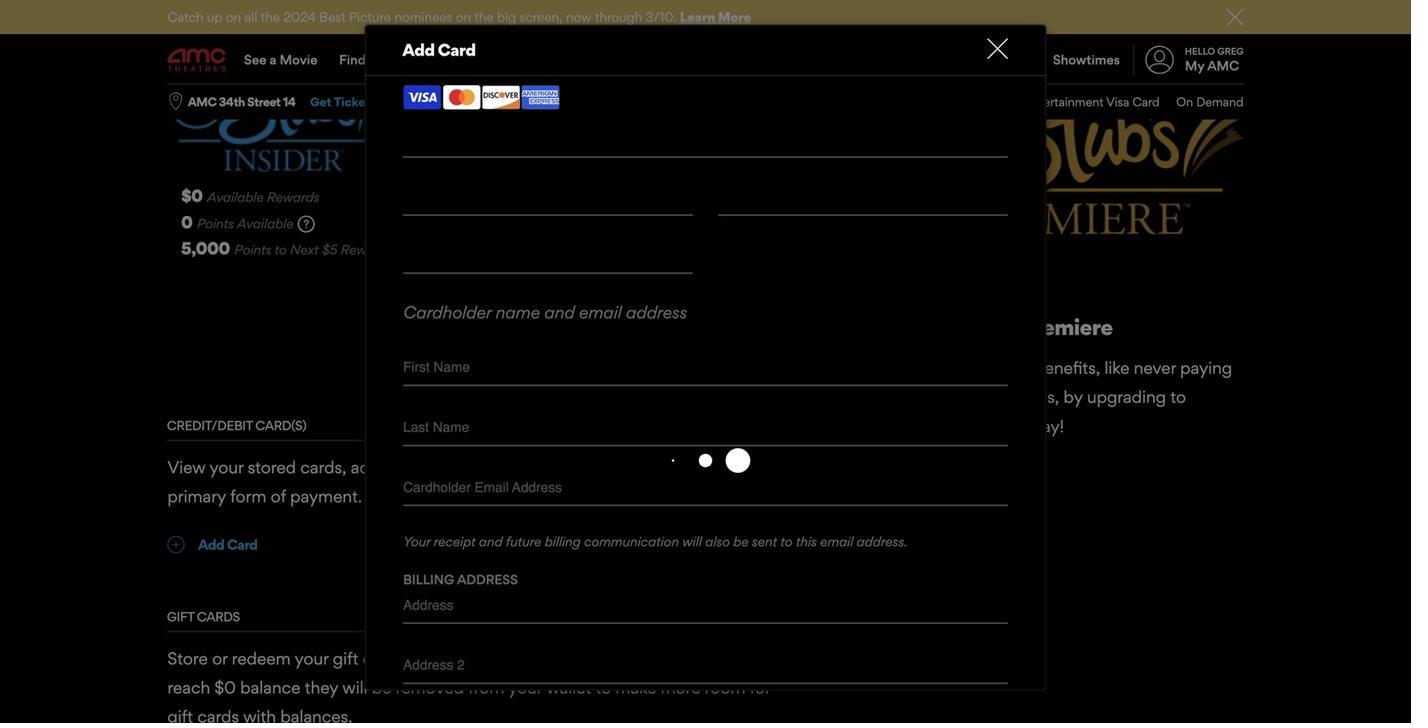 Task type: locate. For each thing, give the bounding box(es) containing it.
hello
[[1186, 46, 1216, 57]]

cardholder name and email address
[[403, 302, 687, 323]]

form
[[230, 487, 267, 507]]

0 horizontal spatial a
[[270, 52, 277, 68]]

more up ticketing
[[991, 358, 1031, 378]]

amc down showtimes image
[[993, 95, 1022, 109]]

catch up on all the 2024 best picture nominees on the big screen, now through 3/10. learn more
[[168, 9, 752, 25]]

$0 down or
[[215, 678, 236, 699]]

amc entertainment visa card
[[993, 95, 1160, 109]]

2 vertical spatial be
[[372, 678, 392, 699]]

0 vertical spatial greg
[[1218, 46, 1244, 57]]

0 horizontal spatial add
[[198, 537, 224, 554]]

never
[[1134, 358, 1177, 378]]

sent
[[752, 534, 778, 550]]

for left fast
[[409, 649, 430, 669]]

greg left r.
[[596, 282, 647, 309]]

points inside 0 points available
[[197, 216, 234, 232]]

1 vertical spatial more
[[661, 678, 701, 699]]

1 horizontal spatial greg
[[1218, 46, 1244, 57]]

card right visa
[[1133, 95, 1160, 109]]

0 vertical spatial like
[[1105, 358, 1130, 378]]

your amc stubs card
[[167, 23, 315, 39]]

user profile image
[[1136, 46, 1184, 74]]

go to my account page element
[[1134, 36, 1244, 84]]

1 horizontal spatial gift
[[333, 649, 359, 669]]

&
[[481, 52, 490, 68]]

address.
[[857, 534, 908, 550]]

menu down close image
[[693, 85, 1244, 119]]

balance
[[240, 678, 301, 699]]

be left "removed"
[[372, 678, 392, 699]]

1 horizontal spatial points
[[234, 242, 271, 258]]

1 horizontal spatial more
[[991, 358, 1031, 378]]

paying
[[1181, 358, 1233, 378]]

to left next
[[275, 242, 287, 258]]

your for your amc stubs card
[[167, 23, 202, 39]]

add
[[351, 458, 380, 478]]

0 horizontal spatial gift
[[168, 707, 193, 724]]

address
[[457, 572, 518, 588]]

for
[[409, 649, 430, 669], [750, 678, 771, 699]]

stubs
[[238, 23, 277, 39]]

0 vertical spatial email
[[579, 302, 622, 323]]

points
[[197, 216, 234, 232], [234, 242, 271, 258]]

available inside $0 available rewards
[[207, 189, 264, 205]]

redeem
[[232, 649, 291, 669]]

1101000533229627
[[572, 367, 696, 383]]

like inside enjoy even more benefits, like never paying online ticketing fees, by upgrading to premiere. join today!
[[1105, 358, 1130, 378]]

food
[[447, 52, 478, 68]]

0 horizontal spatial like
[[646, 458, 672, 478]]

you'd
[[600, 458, 642, 478]]

and up from
[[466, 649, 494, 669]]

email left address
[[579, 302, 622, 323]]

points for 0
[[197, 216, 234, 232]]

amc logo image
[[168, 48, 227, 71], [168, 48, 227, 71]]

the right all
[[261, 9, 280, 25]]

0 horizontal spatial on
[[226, 9, 241, 25]]

like up upgrading
[[1105, 358, 1130, 378]]

$0
[[181, 186, 203, 206], [215, 678, 236, 699]]

points down 0 points available
[[234, 242, 271, 258]]

card down form
[[227, 537, 258, 554]]

picture
[[349, 9, 391, 25]]

1 vertical spatial will
[[343, 678, 368, 699]]

1 vertical spatial be
[[734, 534, 749, 550]]

1 vertical spatial for
[[750, 678, 771, 699]]

0 horizontal spatial add card
[[198, 537, 258, 554]]

entertainment
[[1026, 95, 1104, 109]]

0 horizontal spatial will
[[343, 678, 368, 699]]

0 vertical spatial $0
[[181, 186, 203, 206]]

your left the up
[[167, 23, 202, 39]]

see a movie link
[[233, 36, 328, 84]]

0 horizontal spatial be
[[372, 678, 392, 699]]

on left all
[[226, 9, 241, 25]]

your
[[210, 458, 244, 478], [719, 458, 753, 478], [295, 649, 329, 669], [509, 678, 543, 699]]

and right name
[[545, 302, 575, 323]]

add down primary at the bottom of the page
[[198, 537, 224, 554]]

card
[[280, 23, 315, 39], [438, 40, 476, 60], [1133, 95, 1160, 109], [227, 537, 258, 554]]

close image
[[988, 38, 1008, 59]]

1 vertical spatial $0
[[215, 678, 236, 699]]

0 horizontal spatial more
[[661, 678, 701, 699]]

0 vertical spatial add card
[[403, 40, 476, 60]]

more inside store or redeem your gift cards for fast and easy accessibility. once gift cards reach $0 balance they will be removed from your wallet to make more room for gift cards with balances.
[[661, 678, 701, 699]]

1 on from the left
[[226, 9, 241, 25]]

1 horizontal spatial a
[[369, 52, 376, 68]]

showtimes
[[1054, 52, 1121, 68]]

gift down reach
[[168, 707, 193, 724]]

2 on from the left
[[456, 9, 471, 25]]

to left make
[[596, 678, 612, 699]]

1 vertical spatial greg
[[596, 282, 647, 309]]

your for your receipt and future billing communication will also be sent to this email address.
[[403, 534, 431, 550]]

email
[[579, 302, 622, 323], [821, 534, 854, 550]]

wallet
[[547, 678, 592, 699]]

name
[[496, 302, 540, 323]]

the left big
[[475, 9, 494, 25]]

greg's qr code image
[[561, 91, 707, 237]]

to inside enjoy even more benefits, like never paying online ticketing fees, by upgrading to premiere. join today!
[[1171, 387, 1187, 408]]

amc left the 34th
[[188, 95, 217, 110]]

cards
[[197, 609, 240, 625]]

1 horizontal spatial your
[[403, 534, 431, 550]]

upgrading
[[1088, 387, 1167, 408]]

1 horizontal spatial like
[[1105, 358, 1130, 378]]

amc inside button
[[188, 95, 217, 110]]

and left future
[[479, 534, 503, 550]]

drinks
[[493, 52, 531, 68]]

gift cards
[[167, 609, 240, 625]]

your receipt and future billing communication will also be sent to this email address.
[[403, 534, 908, 550]]

gift right once
[[685, 649, 710, 669]]

card left &
[[438, 40, 476, 60]]

1 vertical spatial available
[[237, 216, 294, 232]]

menu containing amc entertainment visa card
[[693, 85, 1244, 119]]

make
[[616, 678, 657, 699]]

accepted card types: visa, mastercard, discover and american express image
[[403, 85, 574, 110]]

amc left all
[[204, 23, 235, 39]]

movie
[[280, 52, 318, 68]]

1 vertical spatial add card
[[198, 537, 258, 554]]

1 horizontal spatial will
[[683, 534, 702, 550]]

cardholder
[[403, 302, 492, 323]]

learn
[[680, 9, 716, 25]]

be right also
[[734, 534, 749, 550]]

add card down form
[[198, 537, 258, 554]]

a inside the see a movie link
[[270, 52, 277, 68]]

add card down nominees
[[403, 40, 476, 60]]

0 vertical spatial add
[[403, 40, 435, 60]]

1 a from the left
[[270, 52, 277, 68]]

cards,
[[301, 458, 347, 478]]

available up 5,000 points to next $5 reward
[[237, 216, 294, 232]]

points up "5,000"
[[197, 216, 234, 232]]

for right 'room'
[[750, 678, 771, 699]]

0 horizontal spatial your
[[167, 23, 202, 39]]

points inside 5,000 points to next $5 reward
[[234, 242, 271, 258]]

1 horizontal spatial $0
[[215, 678, 236, 699]]

your left "receipt"
[[403, 534, 431, 550]]

0 vertical spatial be
[[696, 458, 715, 478]]

and inside store or redeem your gift cards for fast and easy accessibility. once gift cards reach $0 balance they will be removed from your wallet to make more room for gift cards with balances.
[[466, 649, 494, 669]]

to inside 5,000 points to next $5 reward
[[275, 242, 287, 258]]

your up they
[[295, 649, 329, 669]]

menu
[[168, 36, 1244, 84], [693, 85, 1244, 119]]

primary
[[168, 487, 226, 507]]

enjoy
[[902, 358, 945, 378]]

cards inside view your stored cards, add new cards and select which you'd like to be your primary form of payment.
[[421, 458, 463, 478]]

cards down reach
[[197, 707, 239, 724]]

a inside find a theatre link
[[369, 52, 376, 68]]

1 horizontal spatial email
[[821, 534, 854, 550]]

the
[[261, 9, 280, 25], [475, 9, 494, 25]]

email right this
[[821, 534, 854, 550]]

on
[[226, 9, 241, 25], [456, 9, 471, 25]]

address
[[626, 302, 687, 323]]

and left "select"
[[467, 458, 496, 478]]

be
[[696, 458, 715, 478], [734, 534, 749, 550], [372, 678, 392, 699]]

0 vertical spatial points
[[197, 216, 234, 232]]

menu down the learn
[[168, 36, 1244, 84]]

1 vertical spatial add
[[198, 537, 224, 554]]

greg right hello
[[1218, 46, 1244, 57]]

to down last name text field
[[676, 458, 691, 478]]

more down once
[[661, 678, 701, 699]]

even
[[950, 358, 986, 378]]

a right find
[[369, 52, 376, 68]]

will right they
[[343, 678, 368, 699]]

1 horizontal spatial be
[[696, 458, 715, 478]]

1 vertical spatial your
[[403, 534, 431, 550]]

0 vertical spatial more
[[991, 358, 1031, 378]]

cards right new
[[421, 458, 463, 478]]

screen,
[[520, 9, 563, 25]]

0 horizontal spatial for
[[409, 649, 430, 669]]

your down last name text field
[[719, 458, 753, 478]]

0 vertical spatial menu
[[168, 36, 1244, 84]]

theatre
[[379, 52, 425, 68]]

1 vertical spatial points
[[234, 242, 271, 258]]

0
[[181, 212, 193, 233]]

1 horizontal spatial add
[[403, 40, 435, 60]]

stored
[[248, 458, 296, 478]]

2 the from the left
[[475, 9, 494, 25]]

be down last name text field
[[696, 458, 715, 478]]

will left also
[[683, 534, 702, 550]]

cookie consent banner dialog
[[0, 678, 1412, 724]]

of
[[271, 487, 286, 507]]

available inside 0 points available
[[237, 216, 294, 232]]

0 vertical spatial your
[[167, 23, 202, 39]]

$0 up 0
[[181, 186, 203, 206]]

card up "movie"
[[280, 23, 315, 39]]

0 vertical spatial available
[[207, 189, 264, 205]]

gift up they
[[333, 649, 359, 669]]

they
[[305, 678, 338, 699]]

upgrade
[[901, 314, 990, 341]]

or
[[212, 649, 228, 669]]

1 horizontal spatial the
[[475, 9, 494, 25]]

2 a from the left
[[369, 52, 376, 68]]

like right the you'd on the left bottom of page
[[646, 458, 672, 478]]

to down the never
[[1171, 387, 1187, 408]]

like inside view your stored cards, add new cards and select which you'd like to be your primary form of payment.
[[646, 458, 672, 478]]

demand
[[1197, 95, 1244, 109]]

join
[[979, 416, 1012, 437]]

2024
[[284, 9, 316, 25]]

1 vertical spatial menu
[[693, 85, 1244, 119]]

1 horizontal spatial for
[[750, 678, 771, 699]]

1 vertical spatial like
[[646, 458, 672, 478]]

amc down hello
[[1208, 58, 1240, 74]]

add down nominees
[[403, 40, 435, 60]]

online
[[902, 387, 949, 408]]

a
[[270, 52, 277, 68], [369, 52, 376, 68]]

on right nominees
[[456, 9, 471, 25]]

a right see
[[270, 52, 277, 68]]

premiere
[[1020, 314, 1113, 341]]

view your stored cards, add new cards and select which you'd like to be your primary form of payment.
[[168, 458, 753, 507]]

points for 5,000
[[234, 242, 271, 258]]

0 horizontal spatial points
[[197, 216, 234, 232]]

fees,
[[1024, 387, 1060, 408]]

0 horizontal spatial the
[[261, 9, 280, 25]]

store
[[168, 649, 208, 669]]

enjoy even more benefits, like never paying online ticketing fees, by upgrading to premiere. join today!
[[902, 358, 1233, 437]]

tickets
[[334, 95, 376, 109]]

1 horizontal spatial on
[[456, 9, 471, 25]]

available up 0 points available
[[207, 189, 264, 205]]

showtimes image
[[1003, 44, 1054, 75]]



Task type: describe. For each thing, give the bounding box(es) containing it.
to right upgrade
[[994, 314, 1016, 341]]

add inside 'button'
[[198, 537, 224, 554]]

hello greg my amc
[[1186, 46, 1244, 74]]

upgrade to premiere image
[[902, 24, 1244, 280]]

0 horizontal spatial $0
[[181, 186, 203, 206]]

a m c stubs insider image
[[168, 59, 400, 172]]

greg inside hello greg my amc
[[1218, 46, 1244, 57]]

also
[[706, 534, 730, 550]]

Address 2 text field
[[403, 649, 1008, 685]]

showtimes link
[[1002, 44, 1121, 75]]

greg r.
[[596, 282, 671, 309]]

this
[[796, 534, 817, 550]]

catch
[[168, 9, 204, 25]]

new
[[385, 458, 417, 478]]

0 horizontal spatial email
[[579, 302, 622, 323]]

room
[[705, 678, 746, 699]]

will inside store or redeem your gift cards for fast and easy accessibility. once gift cards reach $0 balance they will be removed from your wallet to make more room for gift cards with balances.
[[343, 678, 368, 699]]

my
[[1186, 58, 1205, 74]]

fast
[[434, 649, 461, 669]]

$0 inside store or redeem your gift cards for fast and easy accessibility. once gift cards reach $0 balance they will be removed from your wallet to make more room for gift cards with balances.
[[215, 678, 236, 699]]

menu containing see a movie
[[168, 36, 1244, 84]]

payment.
[[290, 487, 362, 507]]

get tickets link
[[310, 94, 388, 110]]

card inside 'button'
[[227, 537, 258, 554]]

amc inside hello greg my amc
[[1208, 58, 1240, 74]]

big
[[497, 9, 516, 25]]

find a theatre
[[339, 52, 425, 68]]

upgrade to premiere
[[901, 314, 1113, 341]]

14
[[283, 95, 296, 110]]

be inside view your stored cards, add new cards and select which you'd like to be your primary form of payment.
[[696, 458, 715, 478]]

visa
[[1107, 95, 1130, 109]]

First Name text field
[[403, 350, 1008, 387]]

nominees
[[395, 9, 453, 25]]

cards up 'room'
[[715, 649, 756, 669]]

see a movie
[[244, 52, 318, 68]]

Cardholder Email Address text field
[[403, 471, 1008, 507]]

to inside store or redeem your gift cards for fast and easy accessibility. once gift cards reach $0 balance they will be removed from your wallet to make more room for gift cards with balances.
[[596, 678, 612, 699]]

credit/debit
[[167, 418, 253, 434]]

by
[[1064, 387, 1083, 408]]

see
[[244, 52, 267, 68]]

to inside view your stored cards, add new cards and select which you'd like to be your primary form of payment.
[[676, 458, 691, 478]]

communication
[[584, 534, 679, 550]]

from
[[469, 678, 505, 699]]

today!
[[1017, 416, 1065, 437]]

all
[[245, 9, 257, 25]]

$5
[[322, 242, 337, 258]]

cards up "removed"
[[363, 649, 405, 669]]

receipt
[[434, 534, 476, 550]]

on
[[1177, 95, 1194, 109]]

billing address
[[403, 572, 518, 588]]

rewards
[[267, 189, 319, 205]]

easy
[[499, 649, 533, 669]]

close element
[[988, 38, 1008, 59]]

Last Name text field
[[403, 411, 1008, 447]]

benefits,
[[1035, 358, 1101, 378]]

1 the from the left
[[261, 9, 280, 25]]

reach
[[168, 678, 210, 699]]

$0 available rewards
[[181, 186, 319, 206]]

billing
[[545, 534, 581, 550]]

1 horizontal spatial add card
[[403, 40, 476, 60]]

Address text field
[[403, 589, 1008, 625]]

ticketing
[[953, 387, 1020, 408]]

more inside enjoy even more benefits, like never paying online ticketing fees, by upgrading to premiere. join today!
[[991, 358, 1031, 378]]

add card inside 'button'
[[198, 537, 258, 554]]

a for theatre
[[369, 52, 376, 68]]

with
[[243, 707, 276, 724]]

select
[[500, 458, 546, 478]]

0 horizontal spatial greg
[[596, 282, 647, 309]]

next
[[290, 242, 319, 258]]

more
[[718, 9, 752, 25]]

0 vertical spatial for
[[409, 649, 430, 669]]

premiere.
[[902, 416, 975, 437]]

learn more link
[[680, 9, 752, 25]]

get tickets
[[310, 95, 376, 109]]

once
[[638, 649, 680, 669]]

5,000 points to next $5 reward
[[181, 238, 387, 259]]

through
[[595, 9, 643, 25]]

now
[[566, 9, 592, 25]]

your down the easy
[[509, 678, 543, 699]]

find a theatre link
[[328, 36, 436, 84]]

view
[[168, 458, 206, 478]]

34th
[[219, 95, 245, 110]]

reward
[[341, 242, 387, 258]]

and inside view your stored cards, add new cards and select which you'd like to be your primary form of payment.
[[467, 458, 496, 478]]

your up form
[[210, 458, 244, 478]]

be inside store or redeem your gift cards for fast and easy accessibility. once gift cards reach $0 balance they will be removed from your wallet to make more room for gift cards with balances.
[[372, 678, 392, 699]]

street
[[247, 95, 281, 110]]

food & drinks link
[[436, 36, 542, 84]]

on demand
[[1177, 95, 1244, 109]]

a for movie
[[270, 52, 277, 68]]

on demand link
[[1160, 85, 1244, 119]]

credit/debit card(s)
[[167, 418, 306, 434]]

r.
[[651, 282, 671, 309]]

1 vertical spatial email
[[821, 534, 854, 550]]

best
[[319, 9, 346, 25]]

card(s)
[[255, 418, 306, 434]]

to left this
[[781, 534, 793, 550]]

food & drinks
[[447, 52, 531, 68]]

balances.
[[281, 707, 353, 724]]

0 points available
[[181, 212, 294, 233]]

2 horizontal spatial be
[[734, 534, 749, 550]]

0 vertical spatial will
[[683, 534, 702, 550]]

2 horizontal spatial gift
[[685, 649, 710, 669]]

future
[[506, 534, 542, 550]]

3/10.
[[646, 9, 677, 25]]



Task type: vqa. For each thing, say whether or not it's contained in the screenshot.
Submit Search Icon at top
no



